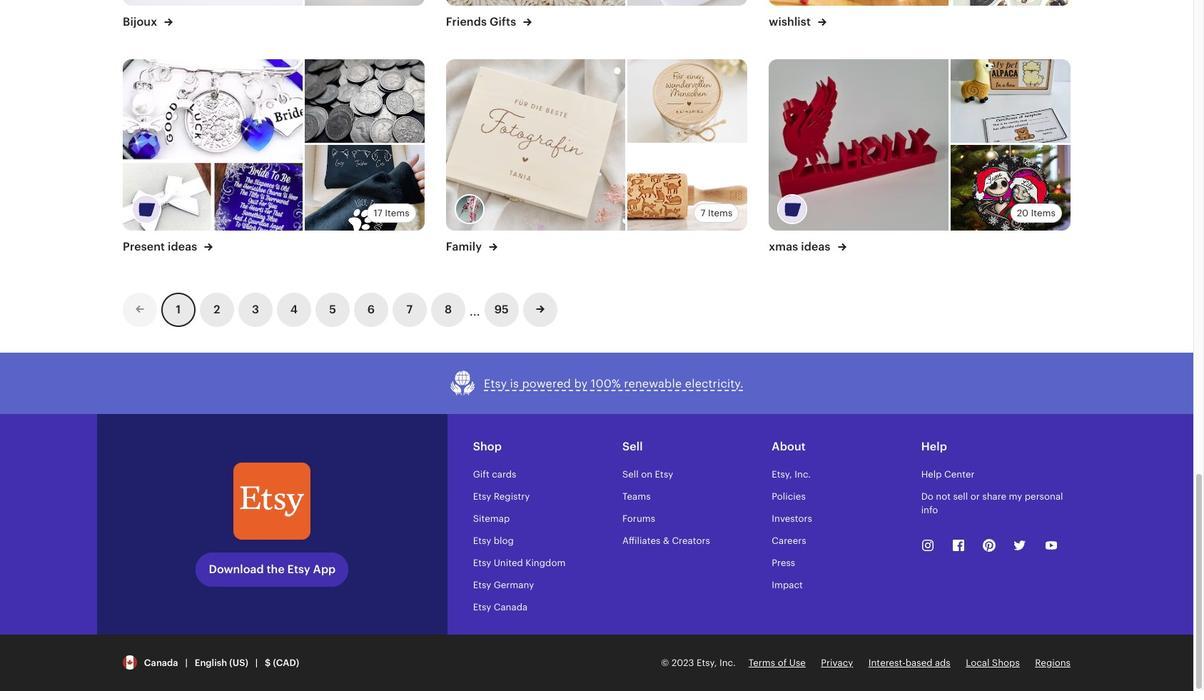 Task type: vqa. For each thing, say whether or not it's contained in the screenshot.
4 people have this in their cart people
no



Task type: describe. For each thing, give the bounding box(es) containing it.
friends gifts link
[[446, 14, 532, 29]]

100%
[[591, 377, 621, 390]]

$
[[265, 658, 271, 668]]

photo candle, personalised candle, picture candle for best friend, photo gift, best friend gifts, best friend definition, friendship gift image
[[770, 0, 949, 6]]

etsy for etsy germany
[[473, 580, 492, 591]]

present
[[123, 240, 165, 254]]

do not sell or share my personal info link
[[922, 492, 1064, 516]]

canada   |   english (us)   |   $ (cad)
[[139, 658, 299, 668]]

careers link
[[772, 536, 807, 547]]

3
[[252, 303, 259, 317]]

interest-based ads link
[[869, 658, 951, 668]]

95 link
[[485, 293, 519, 327]]

1 link
[[161, 293, 196, 327]]

&
[[663, 536, 670, 547]]

my
[[1010, 492, 1023, 502]]

regions button
[[1036, 657, 1071, 670]]

on
[[642, 469, 653, 480]]

4 link
[[277, 293, 311, 327]]

sitemap link
[[473, 514, 510, 524]]

ads
[[936, 658, 951, 668]]

etsy is powered by 100% renewable electricity.
[[484, 377, 744, 390]]

xmas ideas
[[770, 240, 834, 254]]

help center
[[922, 469, 975, 480]]

etsy germany link
[[473, 580, 534, 591]]

canada image
[[123, 656, 137, 670]]

use
[[790, 658, 806, 668]]

wishlist
[[770, 15, 814, 29]]

info
[[922, 505, 939, 516]]

forums
[[623, 514, 656, 524]]

etsy germany
[[473, 580, 534, 591]]

do
[[922, 492, 934, 502]]

blog
[[494, 536, 514, 547]]

shops
[[993, 658, 1021, 668]]

etsy, inc.
[[772, 469, 812, 480]]

of
[[778, 658, 787, 668]]

7 link
[[393, 293, 427, 327]]

present ideas link
[[123, 239, 213, 254]]

etsy, inc. link
[[772, 469, 812, 480]]

local
[[967, 658, 990, 668]]

lucky sixpence, wedding gift, bride kilt pin horseshoe, something blue, gift box and card image
[[123, 59, 303, 231]]

etsy blog
[[473, 536, 514, 547]]

creators
[[672, 536, 711, 547]]

help center link
[[922, 469, 975, 480]]

© 2023 etsy, inc.
[[662, 658, 736, 668]]

press link
[[772, 558, 796, 569]]

ideas for xmas
[[802, 240, 831, 254]]

united
[[494, 558, 523, 569]]

local shops
[[967, 658, 1021, 668]]

sell on etsy
[[623, 469, 674, 480]]

0 horizontal spatial canada
[[144, 658, 178, 668]]

17
[[374, 208, 383, 219]]

do not sell or share my personal info
[[922, 492, 1064, 516]]

affiliates & creators
[[623, 536, 711, 547]]

1 horizontal spatial canada
[[494, 602, 528, 613]]

etsy united kingdom link
[[473, 558, 566, 569]]

app
[[313, 563, 336, 576]]

family
[[446, 240, 485, 254]]

gift cards link
[[473, 469, 517, 480]]

kingdom
[[526, 558, 566, 569]]

investors
[[772, 514, 813, 524]]

(cad)
[[273, 658, 299, 668]]

etsy registry
[[473, 492, 530, 502]]

maryna image
[[455, 194, 485, 224]]

2 | from the left
[[256, 658, 258, 668]]

powered
[[522, 377, 571, 390]]

etsy canada
[[473, 602, 528, 613]]

sell for sell
[[623, 440, 643, 454]]

items for xmas
[[1032, 208, 1056, 219]]

gift
[[473, 469, 490, 480]]

20
[[1018, 208, 1029, 219]]

etsy registry link
[[473, 492, 530, 502]]

my pet alpaca in a box cream & brown matchbox mini novelty silly gift image
[[952, 59, 1071, 145]]

liverpool fc personalised liverbird plaque, shelf display custom. football gift. select name image
[[770, 59, 949, 231]]

english
[[195, 658, 227, 668]]

95
[[495, 303, 509, 317]]

7 items
[[701, 208, 733, 219]]

terms of use link
[[749, 658, 806, 668]]

sitemap
[[473, 514, 510, 524]]

etsy for etsy united kingdom
[[473, 558, 492, 569]]

personalized gift box thank you gift photographer wedding celebrant merci packaging "the best" wooden box for service providers neighbors image
[[446, 59, 626, 231]]

about
[[772, 440, 806, 454]]

bijoux link
[[123, 14, 173, 29]]

17 items
[[374, 208, 410, 219]]

1 vertical spatial etsy,
[[697, 658, 717, 668]]

etsy is powered by 100% renewable electricity. button
[[450, 370, 744, 397]]

impact link
[[772, 580, 803, 591]]

6 link
[[354, 293, 389, 327]]

or
[[971, 492, 981, 502]]



Task type: locate. For each thing, give the bounding box(es) containing it.
8
[[445, 303, 452, 317]]

personalized storage jar cookie jar wonderful, birthday gift, girlfriend gift, farewell christmas, individual gift image
[[628, 59, 748, 145]]

| left $
[[256, 658, 258, 668]]

etsy right on
[[655, 469, 674, 480]]

coral earrings, old gold color, vintage image
[[305, 0, 425, 6]]

is
[[510, 377, 519, 390]]

handmade winter & holiday candles - healing crystal candle - winter and holiday tealights - soy winter scented candle - holiday candle gift image
[[952, 0, 1071, 6]]

family link
[[446, 239, 498, 254]]

ideas inside "present ideas" link
[[168, 240, 197, 254]]

etsy inside button
[[484, 377, 507, 390]]

2 help from the top
[[922, 469, 943, 480]]

sell on etsy link
[[623, 469, 674, 480]]

2023
[[672, 658, 695, 668]]

careers
[[772, 536, 807, 547]]

christmas gift for friend, best friend gift, sister of my soul gift image
[[446, 0, 626, 6]]

help for help center
[[922, 469, 943, 480]]

0 vertical spatial etsy,
[[772, 469, 793, 480]]

0 horizontal spatial inc.
[[720, 658, 736, 668]]

0 horizontal spatial etsy,
[[697, 658, 717, 668]]

shop
[[473, 440, 502, 454]]

©
[[662, 658, 670, 668]]

not
[[937, 492, 951, 502]]

0 horizontal spatial ideas
[[168, 240, 197, 254]]

etsy for etsy blog
[[473, 536, 492, 547]]

etsy for etsy canada
[[473, 602, 492, 613]]

1 help from the top
[[922, 440, 948, 454]]

earrings coral pink in art deco style nostalgic, drop beads long pink coral, miss fisher gatsby 20s 20s style image
[[123, 0, 303, 6]]

funny cats - embossing rolling pin for cookies, embossed biscuits, christmas gift, mother's day gift, laser engraved, animal lover image
[[628, 145, 748, 231]]

| left english
[[185, 658, 188, 668]]

items
[[385, 208, 410, 219], [708, 208, 733, 219], [1032, 208, 1056, 219]]

1 vertical spatial inc.
[[720, 658, 736, 668]]

local shops link
[[967, 658, 1021, 668]]

based
[[906, 658, 933, 668]]

1 ideas from the left
[[168, 240, 197, 254]]

custom dog sweatshirt, personalized dog ears sweatshirt with name, custom dog mom sweatshirt, dog dad gift for pet gift for him, pet lovers image
[[305, 145, 425, 231]]

etsy up 'etsy canada' link at left
[[473, 580, 492, 591]]

electricity.
[[686, 377, 744, 390]]

etsy down etsy blog
[[473, 558, 492, 569]]

7 for 7 items
[[701, 208, 706, 219]]

germany
[[494, 580, 534, 591]]

etsy for etsy is powered by 100% renewable electricity.
[[484, 377, 507, 390]]

wishlist link
[[770, 14, 827, 29]]

the
[[267, 563, 285, 576]]

2 link
[[200, 293, 234, 327]]

5
[[329, 303, 336, 317]]

inc.
[[795, 469, 812, 480], [720, 658, 736, 668]]

1 | from the left
[[185, 658, 188, 668]]

inc. left the terms
[[720, 658, 736, 668]]

5 link
[[316, 293, 350, 327]]

inc. up the policies link
[[795, 469, 812, 480]]

1 vertical spatial 7
[[407, 303, 413, 317]]

3 link
[[239, 293, 273, 327]]

interest-based ads
[[869, 658, 951, 668]]

etsy canada link
[[473, 602, 528, 613]]

2 ideas from the left
[[802, 240, 831, 254]]

teams
[[623, 492, 651, 502]]

download
[[209, 563, 264, 576]]

2 horizontal spatial items
[[1032, 208, 1056, 219]]

privacy link
[[822, 658, 854, 668]]

7 for 7
[[407, 303, 413, 317]]

0 horizontal spatial 7
[[407, 303, 413, 317]]

lovely sixpence coin select date and year from dropdown image
[[305, 59, 425, 145]]

ideas inside xmas ideas link
[[802, 240, 831, 254]]

interest-
[[869, 658, 906, 668]]

0 vertical spatial help
[[922, 440, 948, 454]]

7
[[701, 208, 706, 219], [407, 303, 413, 317]]

affiliates
[[623, 536, 661, 547]]

3 items from the left
[[1032, 208, 1056, 219]]

sell left on
[[623, 469, 639, 480]]

1
[[176, 303, 181, 317]]

xmas
[[770, 240, 799, 254]]

ideas for present
[[168, 240, 197, 254]]

present ideas
[[123, 240, 200, 254]]

gift cards
[[473, 469, 517, 480]]

0 vertical spatial inc.
[[795, 469, 812, 480]]

gifts
[[490, 15, 517, 29]]

etsy united kingdom
[[473, 558, 566, 569]]

ideas right present
[[168, 240, 197, 254]]

etsy, right 2023
[[697, 658, 717, 668]]

1 vertical spatial help
[[922, 469, 943, 480]]

20 items
[[1018, 208, 1056, 219]]

regions
[[1036, 658, 1071, 668]]

…
[[470, 299, 481, 320]]

4
[[291, 303, 298, 317]]

items for present
[[385, 208, 410, 219]]

etsy for etsy registry
[[473, 492, 492, 502]]

policies
[[772, 492, 806, 502]]

2
[[214, 303, 220, 317]]

sell up on
[[623, 440, 643, 454]]

cards
[[492, 469, 517, 480]]

etsy down gift
[[473, 492, 492, 502]]

2 sell from the top
[[623, 469, 639, 480]]

etsy, up the policies link
[[772, 469, 793, 480]]

0 horizontal spatial items
[[385, 208, 410, 219]]

6
[[368, 303, 375, 317]]

sell for sell on etsy
[[623, 469, 639, 480]]

etsy blog link
[[473, 536, 514, 547]]

personal
[[1026, 492, 1064, 502]]

1 sell from the top
[[623, 440, 643, 454]]

registry
[[494, 492, 530, 502]]

0 vertical spatial canada
[[494, 602, 528, 613]]

sell
[[623, 440, 643, 454], [623, 469, 639, 480]]

1 vertical spatial canada
[[144, 658, 178, 668]]

etsy
[[484, 377, 507, 390], [655, 469, 674, 480], [473, 492, 492, 502], [473, 536, 492, 547], [473, 558, 492, 569], [288, 563, 311, 576], [473, 580, 492, 591], [473, 602, 492, 613]]

terms
[[749, 658, 776, 668]]

friends
[[446, 15, 487, 29]]

etsy down 'etsy germany'
[[473, 602, 492, 613]]

canada down germany at left bottom
[[494, 602, 528, 613]]

personalized ornament scary couple with santa hat, nightmare animated movie xmas ornament, customized 2023 christmas tree decor gift for kid image
[[952, 145, 1071, 231]]

1 horizontal spatial items
[[708, 208, 733, 219]]

terms of use
[[749, 658, 806, 668]]

0 vertical spatial sell
[[623, 440, 643, 454]]

etsy left is
[[484, 377, 507, 390]]

renewable
[[625, 377, 682, 390]]

center
[[945, 469, 975, 480]]

etsy left the blog on the left bottom of the page
[[473, 536, 492, 547]]

ideas right xmas
[[802, 240, 831, 254]]

1 horizontal spatial etsy,
[[772, 469, 793, 480]]

2 items from the left
[[708, 208, 733, 219]]

1 horizontal spatial 7
[[701, 208, 706, 219]]

8 link
[[431, 293, 466, 327]]

0 vertical spatial 7
[[701, 208, 706, 219]]

0 horizontal spatial |
[[185, 658, 188, 668]]

gift for best friend, long distance friendship gift, true friends are never apart, bff gift, sister in law gift, wedding, step sister image
[[628, 0, 748, 6]]

xmas ideas link
[[770, 239, 847, 254]]

press
[[772, 558, 796, 569]]

1 items from the left
[[385, 208, 410, 219]]

privacy
[[822, 658, 854, 668]]

canada right canada icon in the bottom left of the page
[[144, 658, 178, 668]]

1 horizontal spatial ideas
[[802, 240, 831, 254]]

etsy right the
[[288, 563, 311, 576]]

help for help
[[922, 440, 948, 454]]

help up help center
[[922, 440, 948, 454]]

1 horizontal spatial inc.
[[795, 469, 812, 480]]

download the etsy app link
[[196, 553, 349, 587]]

help up do
[[922, 469, 943, 480]]

1 horizontal spatial |
[[256, 658, 258, 668]]

investors link
[[772, 514, 813, 524]]

1 vertical spatial sell
[[623, 469, 639, 480]]



